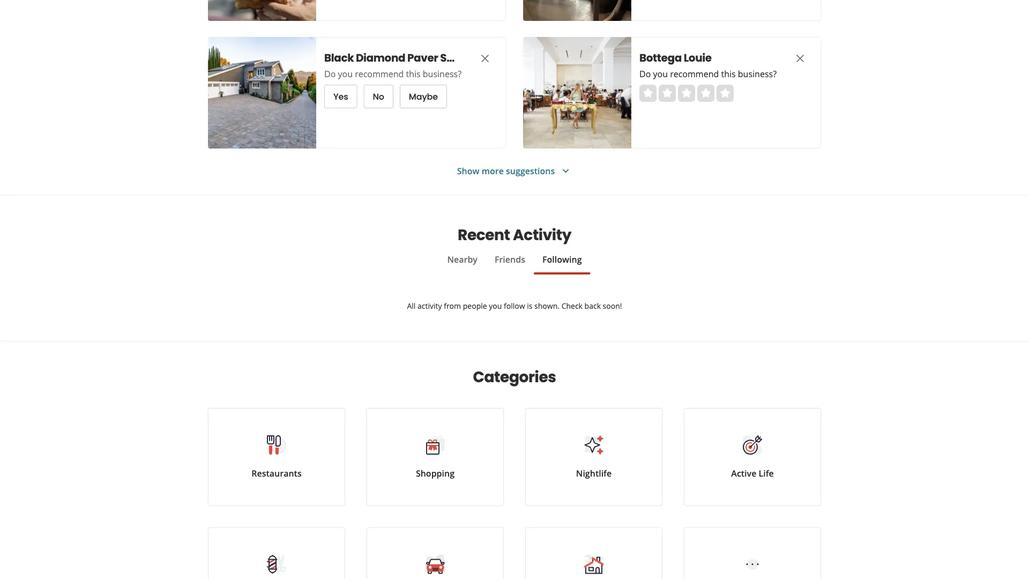 Task type: vqa. For each thing, say whether or not it's contained in the screenshot.
The From
yes



Task type: locate. For each thing, give the bounding box(es) containing it.
2 horizontal spatial you
[[653, 68, 668, 80]]

stones
[[440, 50, 477, 65]]

2 dismiss card image from the left
[[794, 52, 807, 65]]

no
[[373, 91, 384, 103]]

1 business? from the left
[[423, 68, 462, 80]]

do you recommend this business?
[[324, 68, 462, 80], [640, 68, 777, 80]]

black diamond paver stones & landscape link
[[324, 50, 548, 65]]

maybe button
[[400, 85, 447, 108]]

0 horizontal spatial you
[[338, 68, 353, 80]]

rating element
[[640, 85, 734, 102]]

diamond
[[356, 50, 405, 65]]

None radio
[[640, 85, 657, 102], [659, 85, 676, 102], [717, 85, 734, 102], [640, 85, 657, 102], [659, 85, 676, 102], [717, 85, 734, 102]]

1 horizontal spatial do
[[640, 68, 651, 80]]

recommend down "louie"
[[670, 68, 719, 80]]

1 horizontal spatial do you recommend this business?
[[640, 68, 777, 80]]

0 horizontal spatial recommend
[[355, 68, 404, 80]]

shown.
[[535, 301, 560, 311]]

2 do from the left
[[640, 68, 651, 80]]

&
[[479, 50, 487, 65]]

do down bottega at the top right
[[640, 68, 651, 80]]

0 horizontal spatial this
[[406, 68, 421, 80]]

photo of black diamond paver stones & landscape image
[[208, 37, 316, 149]]

1 do from the left
[[324, 68, 336, 80]]

this down paver
[[406, 68, 421, 80]]

1 horizontal spatial business?
[[738, 68, 777, 80]]

do
[[324, 68, 336, 80], [640, 68, 651, 80]]

louie
[[684, 50, 712, 65]]

nightlife
[[576, 467, 612, 479]]

landscape
[[489, 50, 548, 65]]

do you recommend this business? down bottega louie link
[[640, 68, 777, 80]]

recommend down diamond
[[355, 68, 404, 80]]

you left follow
[[489, 301, 502, 311]]

restaurants link
[[208, 408, 345, 506]]

bottega
[[640, 50, 682, 65]]

dismiss card image
[[479, 52, 492, 65], [794, 52, 807, 65]]

check
[[562, 301, 583, 311]]

tab list containing nearby
[[208, 253, 821, 275]]

1 horizontal spatial this
[[721, 68, 736, 80]]

business? down bottega louie link
[[738, 68, 777, 80]]

1 dismiss card image from the left
[[479, 52, 492, 65]]

24 chevron down v2 image
[[559, 165, 572, 178]]

you down bottega at the top right
[[653, 68, 668, 80]]

recommend for diamond
[[355, 68, 404, 80]]

1 horizontal spatial dismiss card image
[[794, 52, 807, 65]]

active life link
[[684, 408, 821, 506]]

category navigation section navigation
[[197, 342, 832, 579]]

recommend
[[355, 68, 404, 80], [670, 68, 719, 80]]

business?
[[423, 68, 462, 80], [738, 68, 777, 80]]

shopping link
[[367, 408, 504, 506]]

0 horizontal spatial business?
[[423, 68, 462, 80]]

restaurants
[[252, 467, 302, 479]]

photo of st paul fish company image
[[208, 0, 316, 21]]

2 business? from the left
[[738, 68, 777, 80]]

1 horizontal spatial recommend
[[670, 68, 719, 80]]

0 horizontal spatial dismiss card image
[[479, 52, 492, 65]]

business? down black diamond paver stones & landscape
[[423, 68, 462, 80]]

do you recommend this business? for diamond
[[324, 68, 462, 80]]

you for bottega
[[653, 68, 668, 80]]

bottega louie link
[[640, 50, 774, 65]]

1 do you recommend this business? from the left
[[324, 68, 462, 80]]

is
[[527, 301, 533, 311]]

yes button
[[324, 85, 357, 108]]

2 do you recommend this business? from the left
[[640, 68, 777, 80]]

None radio
[[678, 85, 695, 102], [697, 85, 715, 102], [678, 85, 695, 102], [697, 85, 715, 102]]

do down the black
[[324, 68, 336, 80]]

this down bottega louie link
[[721, 68, 736, 80]]

this for diamond
[[406, 68, 421, 80]]

show more suggestions
[[457, 165, 555, 177]]

dismiss card image for bottega louie
[[794, 52, 807, 65]]

black diamond paver stones & landscape
[[324, 50, 548, 65]]

1 this from the left
[[406, 68, 421, 80]]

suggestions
[[506, 165, 555, 177]]

2 recommend from the left
[[670, 68, 719, 80]]

0 horizontal spatial do you recommend this business?
[[324, 68, 462, 80]]

2 this from the left
[[721, 68, 736, 80]]

do you recommend this business? down diamond
[[324, 68, 462, 80]]

you down the black
[[338, 68, 353, 80]]

1 horizontal spatial you
[[489, 301, 502, 311]]

you
[[338, 68, 353, 80], [653, 68, 668, 80], [489, 301, 502, 311]]

0 horizontal spatial do
[[324, 68, 336, 80]]

this
[[406, 68, 421, 80], [721, 68, 736, 80]]

active life
[[731, 467, 774, 479]]

tab list
[[208, 253, 821, 275]]

1 recommend from the left
[[355, 68, 404, 80]]

follow
[[504, 301, 525, 311]]



Task type: describe. For each thing, give the bounding box(es) containing it.
photo of bottega louie image
[[523, 37, 632, 149]]

explore recent activity section section
[[208, 195, 821, 341]]

categories
[[473, 366, 556, 387]]

following
[[543, 254, 582, 265]]

paver
[[407, 50, 438, 65]]

all
[[407, 301, 416, 311]]

back
[[585, 301, 601, 311]]

all activity from people you follow is shown. check back soon!
[[407, 301, 622, 311]]

this for louie
[[721, 68, 736, 80]]

active
[[731, 467, 757, 479]]

activity
[[513, 224, 571, 245]]

do you recommend this business? for louie
[[640, 68, 777, 80]]

life
[[759, 467, 774, 479]]

friends
[[495, 254, 525, 265]]

bottega louie
[[640, 50, 712, 65]]

business? for louie
[[738, 68, 777, 80]]

maybe
[[409, 91, 438, 103]]

yes
[[333, 91, 348, 103]]

nearby
[[447, 254, 478, 265]]

business? for diamond
[[423, 68, 462, 80]]

more
[[482, 165, 504, 177]]

shopping
[[416, 467, 455, 479]]

photo of universal citywalk hollywood image
[[523, 0, 632, 21]]

from
[[444, 301, 461, 311]]

you for black
[[338, 68, 353, 80]]

activity
[[418, 301, 442, 311]]

soon!
[[603, 301, 622, 311]]

you inside explore recent activity section section
[[489, 301, 502, 311]]

recommend for louie
[[670, 68, 719, 80]]

recent
[[458, 224, 510, 245]]

black
[[324, 50, 354, 65]]

no button
[[364, 85, 393, 108]]

nightlife link
[[525, 408, 663, 506]]

(no rating) image
[[640, 85, 734, 102]]

show
[[457, 165, 480, 177]]

recent activity
[[458, 224, 571, 245]]

do for bottega louie
[[640, 68, 651, 80]]

dismiss card image for black diamond paver stones & landscape
[[479, 52, 492, 65]]

people
[[463, 301, 487, 311]]

show more suggestions button
[[457, 165, 572, 178]]

do for black diamond paver stones & landscape
[[324, 68, 336, 80]]



